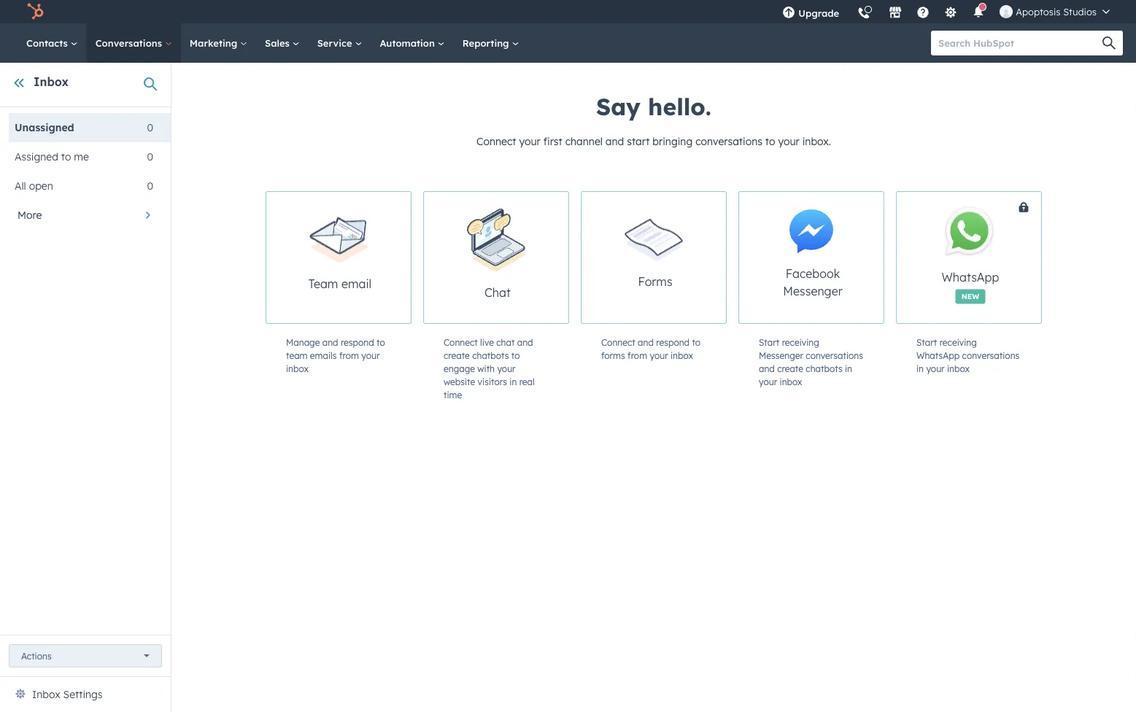 Task type: vqa. For each thing, say whether or not it's contained in the screenshot.
Settings icon
yes



Task type: locate. For each thing, give the bounding box(es) containing it.
receiving inside start receiving messenger conversations and create chatbots in your inbox
[[782, 337, 820, 348]]

marketing
[[190, 37, 240, 49]]

respond right manage
[[341, 337, 374, 348]]

engage
[[444, 363, 475, 374]]

live
[[480, 337, 494, 348]]

1 horizontal spatial receiving
[[940, 337, 977, 348]]

website
[[444, 376, 475, 387]]

connect up forms
[[602, 337, 636, 348]]

manage
[[286, 337, 320, 348]]

apoptosis studios button
[[992, 0, 1119, 23]]

respond
[[341, 337, 374, 348], [657, 337, 690, 348]]

1 receiving from the left
[[782, 337, 820, 348]]

inbox
[[34, 74, 69, 89], [32, 688, 60, 701]]

1 start from the left
[[759, 337, 780, 348]]

chatbots inside start receiving messenger conversations and create chatbots in your inbox
[[806, 363, 843, 374]]

settings
[[63, 688, 103, 701]]

receiving
[[782, 337, 820, 348], [940, 337, 977, 348]]

Chat checkbox
[[423, 191, 569, 324]]

conversations inside start receiving whatsapp conversations in your inbox
[[963, 350, 1020, 361]]

connect
[[477, 135, 517, 148], [444, 337, 478, 348], [602, 337, 636, 348]]

chatbots
[[473, 350, 509, 361], [806, 363, 843, 374]]

bringing
[[653, 135, 693, 148]]

start
[[759, 337, 780, 348], [917, 337, 938, 348]]

to
[[766, 135, 776, 148], [61, 150, 71, 163], [377, 337, 385, 348], [692, 337, 701, 348], [512, 350, 520, 361]]

emails
[[310, 350, 337, 361]]

first
[[544, 135, 563, 148]]

messenger inside "checkbox"
[[784, 284, 843, 299]]

0 vertical spatial 0
[[147, 121, 153, 134]]

say
[[596, 92, 641, 121]]

3 0 from the top
[[147, 180, 153, 192]]

your inside start receiving whatsapp conversations in your inbox
[[927, 363, 945, 374]]

receiving down facebook messenger
[[782, 337, 820, 348]]

marketing link
[[181, 23, 256, 63]]

1 horizontal spatial in
[[845, 363, 853, 374]]

2 start from the left
[[917, 337, 938, 348]]

conversations inside start receiving messenger conversations and create chatbots in your inbox
[[806, 350, 864, 361]]

messenger
[[784, 284, 843, 299], [759, 350, 804, 361]]

respond inside manage and respond to team emails from your inbox
[[341, 337, 374, 348]]

search button
[[1096, 31, 1124, 55]]

1 vertical spatial inbox
[[32, 688, 60, 701]]

Search HubSpot search field
[[932, 31, 1110, 55]]

real
[[520, 376, 535, 387]]

0 horizontal spatial respond
[[341, 337, 374, 348]]

in inside connect live chat and create chatbots to engage with your website visitors in real time
[[510, 376, 517, 387]]

your
[[519, 135, 541, 148], [779, 135, 800, 148], [362, 350, 380, 361], [650, 350, 668, 361], [497, 363, 516, 374], [927, 363, 945, 374], [759, 376, 778, 387]]

0 vertical spatial messenger
[[784, 284, 843, 299]]

None checkbox
[[897, 191, 1097, 324]]

connect inside connect live chat and create chatbots to engage with your website visitors in real time
[[444, 337, 478, 348]]

connect left first
[[477, 135, 517, 148]]

whatsapp
[[942, 270, 1000, 285], [917, 350, 960, 361]]

studios
[[1064, 5, 1097, 18]]

menu
[[774, 0, 1119, 29]]

say hello.
[[596, 92, 712, 121]]

to inside connect and respond to forms from your inbox
[[692, 337, 701, 348]]

1 horizontal spatial from
[[628, 350, 648, 361]]

menu containing apoptosis studios
[[774, 0, 1119, 29]]

0 horizontal spatial receiving
[[782, 337, 820, 348]]

marketplaces button
[[881, 0, 911, 23]]

receiving for messenger
[[782, 337, 820, 348]]

chatbots inside connect live chat and create chatbots to engage with your website visitors in real time
[[473, 350, 509, 361]]

2 respond from the left
[[657, 337, 690, 348]]

0 horizontal spatial start
[[759, 337, 780, 348]]

1 horizontal spatial start
[[917, 337, 938, 348]]

email
[[342, 276, 372, 291]]

1 horizontal spatial respond
[[657, 337, 690, 348]]

inbox settings
[[32, 688, 103, 701]]

and inside manage and respond to team emails from your inbox
[[323, 337, 338, 348]]

receiving down new
[[940, 337, 977, 348]]

in inside start receiving messenger conversations and create chatbots in your inbox
[[845, 363, 853, 374]]

2 horizontal spatial in
[[917, 363, 924, 374]]

in inside start receiving whatsapp conversations in your inbox
[[917, 363, 924, 374]]

inbox down contacts link
[[34, 74, 69, 89]]

connect inside connect and respond to forms from your inbox
[[602, 337, 636, 348]]

Team email checkbox
[[266, 191, 412, 324]]

receiving inside start receiving whatsapp conversations in your inbox
[[940, 337, 977, 348]]

0 horizontal spatial chatbots
[[473, 350, 509, 361]]

1 vertical spatial chatbots
[[806, 363, 843, 374]]

1 horizontal spatial conversations
[[806, 350, 864, 361]]

start inside start receiving whatsapp conversations in your inbox
[[917, 337, 938, 348]]

start for start receiving messenger conversations and create chatbots in your inbox
[[759, 337, 780, 348]]

2 horizontal spatial conversations
[[963, 350, 1020, 361]]

1 vertical spatial create
[[778, 363, 804, 374]]

1 horizontal spatial chatbots
[[806, 363, 843, 374]]

tara schultz image
[[1000, 5, 1014, 18]]

2 receiving from the left
[[940, 337, 977, 348]]

inbox left settings
[[32, 688, 60, 701]]

connect your first channel and start bringing conversations to your inbox.
[[477, 135, 832, 148]]

start receiving messenger conversations and create chatbots in your inbox
[[759, 337, 864, 387]]

from right forms
[[628, 350, 648, 361]]

your inside start receiving messenger conversations and create chatbots in your inbox
[[759, 376, 778, 387]]

0 horizontal spatial create
[[444, 350, 470, 361]]

search image
[[1103, 37, 1116, 50]]

1 respond from the left
[[341, 337, 374, 348]]

respond inside connect and respond to forms from your inbox
[[657, 337, 690, 348]]

connect up engage
[[444, 337, 478, 348]]

2 from from the left
[[628, 350, 648, 361]]

0 vertical spatial create
[[444, 350, 470, 361]]

apoptosis
[[1016, 5, 1061, 18]]

2 vertical spatial 0
[[147, 180, 153, 192]]

0 vertical spatial inbox
[[34, 74, 69, 89]]

0 vertical spatial whatsapp
[[942, 270, 1000, 285]]

time
[[444, 389, 462, 400]]

create
[[444, 350, 470, 361], [778, 363, 804, 374]]

connect for forms
[[602, 337, 636, 348]]

in
[[845, 363, 853, 374], [917, 363, 924, 374], [510, 376, 517, 387]]

from right emails
[[339, 350, 359, 361]]

start for start receiving whatsapp conversations in your inbox
[[917, 337, 938, 348]]

inbox for inbox settings
[[32, 688, 60, 701]]

from
[[339, 350, 359, 361], [628, 350, 648, 361]]

sales link
[[256, 23, 309, 63]]

0 vertical spatial chatbots
[[473, 350, 509, 361]]

0
[[147, 121, 153, 134], [147, 150, 153, 163], [147, 180, 153, 192]]

1 vertical spatial messenger
[[759, 350, 804, 361]]

start inside start receiving messenger conversations and create chatbots in your inbox
[[759, 337, 780, 348]]

inbox
[[671, 350, 694, 361], [286, 363, 309, 374], [948, 363, 970, 374], [780, 376, 803, 387]]

sales
[[265, 37, 293, 49]]

actions button
[[9, 645, 162, 668]]

conversations
[[95, 37, 165, 49]]

1 from from the left
[[339, 350, 359, 361]]

inbox inside connect and respond to forms from your inbox
[[671, 350, 694, 361]]

contacts
[[26, 37, 71, 49]]

inbox settings link
[[32, 686, 103, 704]]

0 horizontal spatial in
[[510, 376, 517, 387]]

1 vertical spatial 0
[[147, 150, 153, 163]]

whatsapp inside checkbox
[[942, 270, 1000, 285]]

channel
[[566, 135, 603, 148]]

forms
[[602, 350, 625, 361]]

from inside manage and respond to team emails from your inbox
[[339, 350, 359, 361]]

calling icon image
[[858, 7, 871, 20]]

none checkbox containing whatsapp
[[897, 191, 1097, 324]]

respond down the forms
[[657, 337, 690, 348]]

inbox inside start receiving whatsapp conversations in your inbox
[[948, 363, 970, 374]]

conversations for start receiving messenger conversations and create chatbots in your inbox
[[806, 350, 864, 361]]

messenger inside start receiving messenger conversations and create chatbots in your inbox
[[759, 350, 804, 361]]

0 horizontal spatial from
[[339, 350, 359, 361]]

and
[[606, 135, 624, 148], [323, 337, 338, 348], [517, 337, 533, 348], [638, 337, 654, 348], [759, 363, 775, 374]]

inbox.
[[803, 135, 832, 148]]

respond for team email
[[341, 337, 374, 348]]

conversations
[[696, 135, 763, 148], [806, 350, 864, 361], [963, 350, 1020, 361]]

2 0 from the top
[[147, 150, 153, 163]]

1 horizontal spatial create
[[778, 363, 804, 374]]

1 vertical spatial whatsapp
[[917, 350, 960, 361]]



Task type: describe. For each thing, give the bounding box(es) containing it.
respond for forms
[[657, 337, 690, 348]]

facebook messenger
[[784, 266, 843, 299]]

chat
[[497, 337, 515, 348]]

start
[[627, 135, 650, 148]]

manage and respond to team emails from your inbox
[[286, 337, 385, 374]]

to inside connect live chat and create chatbots to engage with your website visitors in real time
[[512, 350, 520, 361]]

create inside connect live chat and create chatbots to engage with your website visitors in real time
[[444, 350, 470, 361]]

upgrade image
[[783, 7, 796, 20]]

and inside connect live chat and create chatbots to engage with your website visitors in real time
[[517, 337, 533, 348]]

connect for chat
[[444, 337, 478, 348]]

receiving for whatsapp
[[940, 337, 977, 348]]

with
[[478, 363, 495, 374]]

hubspot image
[[26, 3, 44, 20]]

Facebook Messenger checkbox
[[739, 191, 885, 324]]

notifications image
[[973, 7, 986, 20]]

inbox for inbox
[[34, 74, 69, 89]]

help image
[[917, 7, 930, 20]]

apoptosis studios
[[1016, 5, 1097, 18]]

service link
[[309, 23, 371, 63]]

0 for to
[[147, 150, 153, 163]]

conversations for start receiving whatsapp conversations in your inbox
[[963, 350, 1020, 361]]

inbox inside manage and respond to team emails from your inbox
[[286, 363, 309, 374]]

your inside connect and respond to forms from your inbox
[[650, 350, 668, 361]]

and inside start receiving messenger conversations and create chatbots in your inbox
[[759, 363, 775, 374]]

reporting
[[463, 37, 512, 49]]

assigned
[[15, 150, 58, 163]]

all open
[[15, 180, 53, 192]]

team email
[[309, 276, 372, 291]]

actions
[[21, 651, 52, 662]]

visitors
[[478, 376, 507, 387]]

facebook
[[786, 266, 841, 281]]

contacts link
[[18, 23, 87, 63]]

start receiving whatsapp conversations in your inbox
[[917, 337, 1020, 374]]

0 horizontal spatial conversations
[[696, 135, 763, 148]]

Forms checkbox
[[581, 191, 727, 324]]

connect live chat and create chatbots to engage with your website visitors in real time
[[444, 337, 535, 400]]

your inside manage and respond to team emails from your inbox
[[362, 350, 380, 361]]

me
[[74, 150, 89, 163]]

open
[[29, 180, 53, 192]]

help button
[[911, 0, 936, 23]]

team
[[309, 276, 338, 291]]

marketplaces image
[[889, 7, 903, 20]]

1 0 from the top
[[147, 121, 153, 134]]

settings link
[[936, 0, 967, 23]]

forms
[[638, 275, 673, 289]]

notifications button
[[967, 0, 992, 23]]

service
[[317, 37, 355, 49]]

to inside manage and respond to team emails from your inbox
[[377, 337, 385, 348]]

settings image
[[945, 7, 958, 20]]

connect and respond to forms from your inbox
[[602, 337, 701, 361]]

whatsapp inside start receiving whatsapp conversations in your inbox
[[917, 350, 960, 361]]

from inside connect and respond to forms from your inbox
[[628, 350, 648, 361]]

conversations link
[[87, 23, 181, 63]]

your inside connect live chat and create chatbots to engage with your website visitors in real time
[[497, 363, 516, 374]]

inbox inside start receiving messenger conversations and create chatbots in your inbox
[[780, 376, 803, 387]]

team
[[286, 350, 308, 361]]

0 for open
[[147, 180, 153, 192]]

and inside connect and respond to forms from your inbox
[[638, 337, 654, 348]]

all
[[15, 180, 26, 192]]

hello.
[[648, 92, 712, 121]]

hubspot link
[[18, 3, 55, 20]]

chat
[[485, 285, 511, 300]]

unassigned
[[15, 121, 74, 134]]

reporting link
[[454, 23, 528, 63]]

upgrade
[[799, 7, 840, 19]]

new
[[962, 292, 980, 301]]

automation link
[[371, 23, 454, 63]]

automation
[[380, 37, 438, 49]]

whatsapp new
[[942, 270, 1000, 301]]

calling icon button
[[852, 1, 877, 23]]

create inside start receiving messenger conversations and create chatbots in your inbox
[[778, 363, 804, 374]]

more
[[18, 209, 42, 222]]

assigned to me
[[15, 150, 89, 163]]



